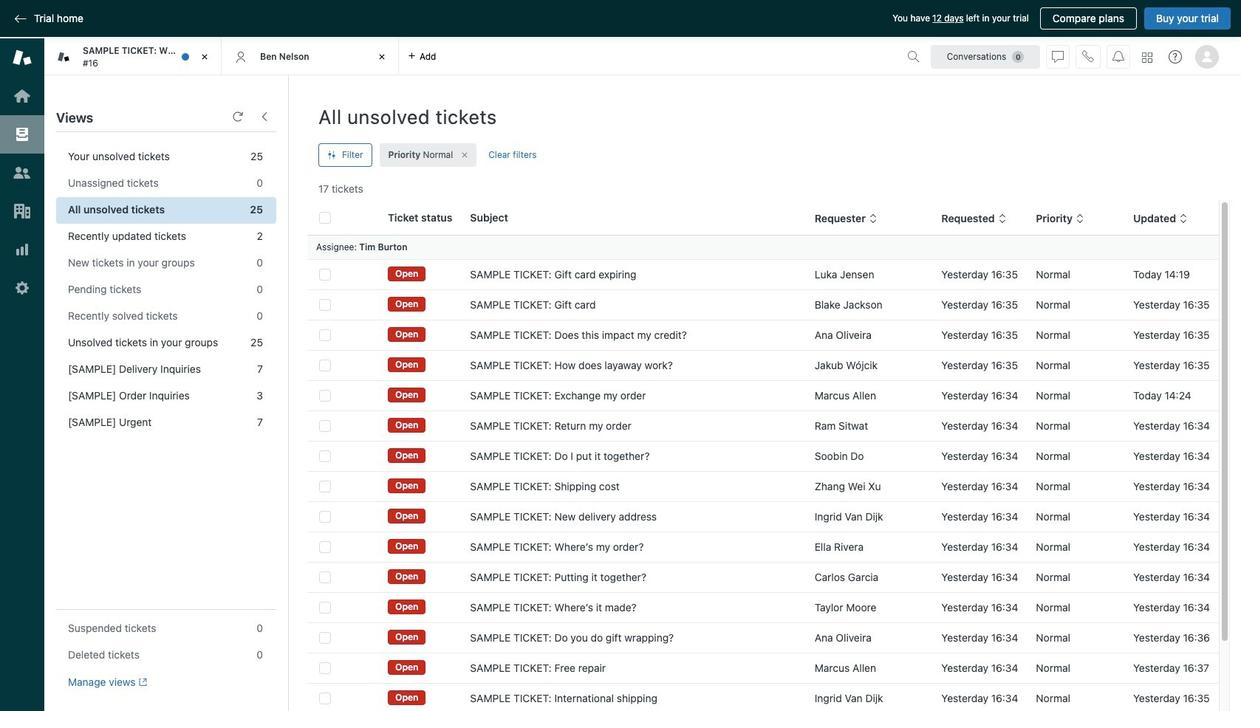 Task type: vqa. For each thing, say whether or not it's contained in the screenshot.
Secondary element
no



Task type: describe. For each thing, give the bounding box(es) containing it.
3 row from the top
[[307, 320, 1219, 351]]

refresh views pane image
[[232, 111, 244, 123]]

remove image
[[460, 151, 469, 160]]

6 row from the top
[[307, 411, 1219, 441]]

13 row from the top
[[307, 623, 1219, 653]]

7 row from the top
[[307, 441, 1219, 472]]

admin image
[[13, 279, 32, 298]]

5 row from the top
[[307, 381, 1219, 411]]

4 row from the top
[[307, 351, 1219, 381]]

close image inside "ben nelson" tab
[[375, 49, 389, 64]]

tabs tab list
[[44, 38, 898, 75]]

zendesk support image
[[13, 48, 32, 67]]

get started image
[[13, 86, 32, 106]]

15 row from the top
[[307, 684, 1219, 711]]

14 row from the top
[[307, 653, 1219, 684]]

opens in a new tab image
[[136, 678, 147, 687]]

10 row from the top
[[307, 532, 1219, 563]]

zendesk products image
[[1142, 52, 1153, 63]]



Task type: locate. For each thing, give the bounding box(es) containing it.
1 horizontal spatial close image
[[375, 49, 389, 64]]

close image inside sample ticket: where's my order? tab
[[197, 49, 212, 64]]

reporting image
[[13, 240, 32, 259]]

views image
[[13, 125, 32, 144]]

notifications image
[[1113, 51, 1124, 62]]

hide panel views image
[[259, 111, 270, 123]]

row
[[307, 260, 1219, 290], [307, 290, 1219, 320], [307, 320, 1219, 351], [307, 351, 1219, 381], [307, 381, 1219, 411], [307, 411, 1219, 441], [307, 441, 1219, 472], [307, 472, 1219, 502], [307, 502, 1219, 532], [307, 532, 1219, 563], [307, 563, 1219, 593], [307, 593, 1219, 623], [307, 623, 1219, 653], [307, 653, 1219, 684], [307, 684, 1219, 711]]

sample ticket: where's my order? tab
[[44, 38, 222, 75]]

2 close image from the left
[[375, 49, 389, 64]]

0 horizontal spatial close image
[[197, 49, 212, 64]]

customers image
[[13, 163, 32, 182]]

2 row from the top
[[307, 290, 1219, 320]]

1 row from the top
[[307, 260, 1219, 290]]

close image
[[197, 49, 212, 64], [375, 49, 389, 64]]

1 close image from the left
[[197, 49, 212, 64]]

button displays agent's chat status as invisible. image
[[1052, 51, 1064, 62]]

help image
[[1169, 50, 1182, 64]]

11 row from the top
[[307, 563, 1219, 593]]

organizations image
[[13, 202, 32, 221]]

8 row from the top
[[307, 472, 1219, 502]]

12 row from the top
[[307, 593, 1219, 623]]

main element
[[0, 38, 44, 711]]

9 row from the top
[[307, 502, 1219, 532]]

ben nelson tab
[[222, 38, 399, 75]]



